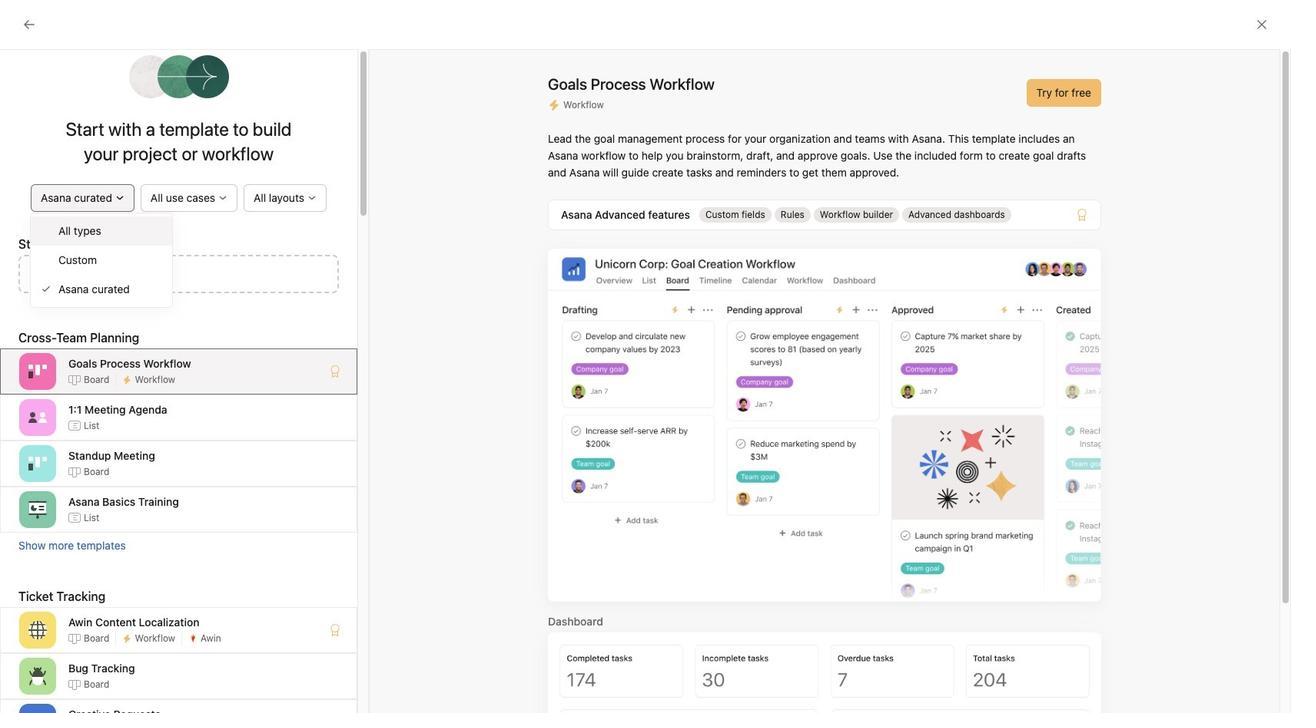 Task type: locate. For each thing, give the bounding box(es) containing it.
Mark complete checkbox
[[287, 383, 305, 401], [287, 438, 305, 457]]

2 mark complete checkbox from the top
[[287, 438, 305, 457]]

goals process workflow image
[[28, 363, 47, 381]]

insights element
[[0, 140, 184, 244]]

1:1 meeting agenda image
[[28, 409, 47, 427]]

mark complete image
[[287, 383, 305, 401], [287, 438, 305, 457]]

0 vertical spatial mark complete checkbox
[[287, 383, 305, 401]]

line_and_symbols image
[[981, 335, 1000, 354]]

1 mark complete checkbox from the top
[[287, 383, 305, 401]]

teams element
[[0, 429, 184, 484]]

radio item
[[31, 217, 172, 246]]

1 vertical spatial mark complete image
[[287, 438, 305, 457]]

0 vertical spatial mark complete image
[[287, 383, 305, 401]]

1 vertical spatial mark complete checkbox
[[287, 438, 305, 457]]

standup meeting image
[[28, 455, 47, 473]]

board image
[[773, 391, 791, 409]]

close image
[[1256, 18, 1268, 31]]

list item
[[757, 266, 966, 313], [272, 323, 726, 350], [272, 350, 726, 378], [272, 378, 726, 406], [272, 406, 726, 433], [272, 433, 726, 461]]

bug tracking image
[[28, 668, 47, 686]]



Task type: vqa. For each thing, say whether or not it's contained in the screenshot.
Completed option Task Name text field
no



Task type: describe. For each thing, give the bounding box(es) containing it.
projects element
[[0, 324, 184, 429]]

awin content localization image
[[28, 622, 47, 640]]

1 mark complete image from the top
[[287, 383, 305, 401]]

board image
[[773, 335, 791, 354]]

rocket image
[[981, 280, 1000, 299]]

starred element
[[0, 244, 184, 324]]

add profile photo image
[[290, 229, 327, 266]]

global element
[[0, 38, 184, 130]]

2 mark complete image from the top
[[287, 438, 305, 457]]

hide sidebar image
[[20, 12, 32, 25]]

asana basics training image
[[28, 501, 47, 520]]

go back image
[[23, 18, 35, 31]]



